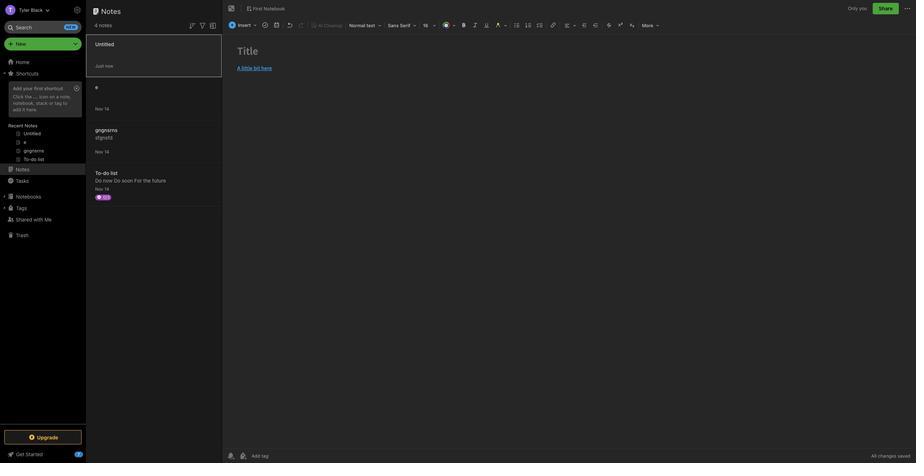 Task type: describe. For each thing, give the bounding box(es) containing it.
4
[[94, 22, 98, 28]]

shared with me link
[[0, 214, 86, 225]]

home
[[16, 59, 29, 65]]

the inside group
[[25, 94, 32, 99]]

serif
[[400, 23, 410, 28]]

just now
[[95, 63, 113, 69]]

first
[[253, 6, 263, 11]]

add your first shortcut
[[13, 86, 63, 91]]

tasks button
[[0, 175, 86, 186]]

group containing add your first shortcut
[[0, 79, 86, 166]]

share
[[879, 5, 893, 11]]

click
[[13, 94, 24, 99]]

all changes saved
[[871, 453, 911, 459]]

home link
[[0, 56, 86, 68]]

click to collapse image
[[83, 450, 89, 458]]

upgrade button
[[4, 430, 82, 445]]

Account field
[[0, 3, 50, 17]]

here.
[[26, 107, 37, 112]]

nov for gngnsrns
[[95, 149, 103, 154]]

Add tag field
[[251, 453, 305, 459]]

add tag image
[[239, 452, 247, 460]]

tag
[[55, 100, 62, 106]]

Alignment field
[[561, 20, 579, 30]]

subscript image
[[627, 20, 637, 30]]

your
[[23, 86, 33, 91]]

e
[[95, 84, 98, 90]]

notes link
[[0, 164, 86, 175]]

0 vertical spatial notes
[[101, 7, 121, 15]]

gngnsrns
[[95, 127, 117, 133]]

Note Editor text field
[[222, 34, 916, 448]]

add a reminder image
[[227, 452, 235, 460]]

note,
[[60, 94, 71, 99]]

settings image
[[73, 6, 82, 14]]

the inside to-do list do now do soon for the future
[[143, 177, 151, 183]]

shortcuts button
[[0, 68, 86, 79]]

trash
[[16, 232, 29, 238]]

bold image
[[459, 20, 469, 30]]

recent notes
[[8, 123, 37, 128]]

untitled
[[95, 41, 114, 47]]

list
[[111, 170, 118, 176]]

14 for e
[[104, 106, 109, 111]]

insert
[[238, 22, 251, 28]]

3 14 from the top
[[104, 186, 109, 192]]

upgrade
[[37, 434, 58, 440]]

first
[[34, 86, 43, 91]]

insert link image
[[548, 20, 558, 30]]

Heading level field
[[347, 20, 384, 30]]

2 vertical spatial notes
[[16, 166, 29, 172]]

tags
[[16, 205, 27, 211]]

calendar event image
[[272, 20, 282, 30]]

more actions image
[[903, 4, 912, 13]]

to-do list do now do soon for the future
[[95, 170, 166, 183]]

Highlight field
[[492, 20, 510, 30]]

future
[[152, 177, 166, 183]]

on
[[50, 94, 55, 99]]

0/3
[[103, 195, 110, 200]]

a
[[56, 94, 59, 99]]

new
[[66, 25, 76, 29]]

Help and Learning task checklist field
[[0, 449, 86, 460]]

notebooks
[[16, 193, 41, 200]]

new search field
[[9, 21, 78, 34]]

tree containing home
[[0, 56, 86, 424]]

indent image
[[579, 20, 589, 30]]

icon
[[39, 94, 48, 99]]

first notebook button
[[244, 4, 288, 14]]

black
[[31, 7, 43, 13]]

for
[[134, 177, 142, 183]]

it
[[22, 107, 25, 112]]

nov for e
[[95, 106, 103, 111]]

3 nov from the top
[[95, 186, 103, 192]]



Task type: vqa. For each thing, say whether or not it's contained in the screenshot.
Recent Notes
yes



Task type: locate. For each thing, give the bounding box(es) containing it.
Insert field
[[227, 20, 259, 30]]

Font size field
[[421, 20, 438, 30]]

Font family field
[[385, 20, 419, 30]]

0 horizontal spatial do
[[95, 177, 102, 183]]

undo image
[[285, 20, 295, 30]]

0 vertical spatial nov 14
[[95, 106, 109, 111]]

2 do from the left
[[114, 177, 120, 183]]

click the ...
[[13, 94, 38, 99]]

0 vertical spatial 14
[[104, 106, 109, 111]]

get started
[[16, 451, 43, 457]]

More field
[[640, 20, 662, 30]]

1 horizontal spatial the
[[143, 177, 151, 183]]

...
[[33, 94, 38, 99]]

1 vertical spatial notes
[[25, 123, 37, 128]]

notes
[[99, 22, 112, 28]]

Add filters field
[[198, 21, 207, 30]]

notes inside group
[[25, 123, 37, 128]]

all
[[871, 453, 877, 459]]

just
[[95, 63, 104, 69]]

Sort options field
[[188, 21, 196, 30]]

or
[[49, 100, 53, 106]]

expand note image
[[227, 4, 236, 13]]

1 vertical spatial nov 14
[[95, 149, 109, 154]]

new
[[16, 41, 26, 47]]

0 vertical spatial now
[[105, 63, 113, 69]]

underline image
[[482, 20, 492, 30]]

nov 14 for gngnsrns
[[95, 149, 109, 154]]

gngnsrns sfgnsfd
[[95, 127, 117, 140]]

bulleted list image
[[512, 20, 522, 30]]

4 notes
[[94, 22, 112, 28]]

2 nov 14 from the top
[[95, 149, 109, 154]]

notes right recent
[[25, 123, 37, 128]]

View options field
[[207, 21, 217, 30]]

nov down sfgnsfd
[[95, 149, 103, 154]]

saved
[[898, 453, 911, 459]]

tree
[[0, 56, 86, 424]]

shortcut
[[44, 86, 63, 91]]

do down to-
[[95, 177, 102, 183]]

sans serif
[[388, 23, 410, 28]]

add
[[13, 107, 21, 112]]

1 nov 14 from the top
[[95, 106, 109, 111]]

tags button
[[0, 202, 86, 214]]

task image
[[260, 20, 270, 30]]

do
[[103, 170, 109, 176]]

changes
[[878, 453, 897, 459]]

strikethrough image
[[604, 20, 614, 30]]

you
[[859, 5, 867, 11]]

2 vertical spatial nov 14
[[95, 186, 109, 192]]

tyler
[[19, 7, 30, 13]]

expand tags image
[[2, 205, 8, 211]]

checklist image
[[535, 20, 545, 30]]

nov 14 up 0/3
[[95, 186, 109, 192]]

only you
[[848, 5, 867, 11]]

shared with me
[[16, 216, 52, 222]]

do down list on the top left of the page
[[114, 177, 120, 183]]

1 14 from the top
[[104, 106, 109, 111]]

notebook
[[264, 6, 285, 11]]

2 vertical spatial 14
[[104, 186, 109, 192]]

nov 14 for e
[[95, 106, 109, 111]]

16
[[423, 23, 428, 28]]

nov 14
[[95, 106, 109, 111], [95, 149, 109, 154], [95, 186, 109, 192]]

tyler black
[[19, 7, 43, 13]]

italic image
[[470, 20, 480, 30]]

recent
[[8, 123, 23, 128]]

notes
[[101, 7, 121, 15], [25, 123, 37, 128], [16, 166, 29, 172]]

Font color field
[[440, 20, 458, 30]]

nov 14 down sfgnsfd
[[95, 149, 109, 154]]

now right just
[[105, 63, 113, 69]]

0 vertical spatial the
[[25, 94, 32, 99]]

sans
[[388, 23, 399, 28]]

normal text
[[349, 23, 375, 28]]

now
[[105, 63, 113, 69], [103, 177, 113, 183]]

add
[[13, 86, 22, 91]]

get
[[16, 451, 24, 457]]

note window element
[[222, 0, 916, 463]]

now down do
[[103, 177, 113, 183]]

nov up 0/3
[[95, 186, 103, 192]]

superscript image
[[616, 20, 626, 30]]

me
[[44, 216, 52, 222]]

sfgnsfd
[[95, 134, 113, 140]]

icon on a note, notebook, stack or tag to add it here.
[[13, 94, 71, 112]]

1 vertical spatial nov
[[95, 149, 103, 154]]

Search text field
[[9, 21, 77, 34]]

to
[[63, 100, 67, 106]]

shortcuts
[[16, 70, 39, 76]]

stack
[[36, 100, 48, 106]]

more
[[642, 23, 653, 28]]

the left ...
[[25, 94, 32, 99]]

nov
[[95, 106, 103, 111], [95, 149, 103, 154], [95, 186, 103, 192]]

notebooks link
[[0, 191, 86, 202]]

3 nov 14 from the top
[[95, 186, 109, 192]]

soon
[[122, 177, 133, 183]]

notebook,
[[13, 100, 35, 106]]

expand notebooks image
[[2, 194, 8, 199]]

2 nov from the top
[[95, 149, 103, 154]]

1 nov from the top
[[95, 106, 103, 111]]

the right for
[[143, 177, 151, 183]]

with
[[33, 216, 43, 222]]

tasks
[[16, 178, 29, 184]]

numbered list image
[[524, 20, 534, 30]]

1 vertical spatial the
[[143, 177, 151, 183]]

first notebook
[[253, 6, 285, 11]]

2 14 from the top
[[104, 149, 109, 154]]

1 vertical spatial 14
[[104, 149, 109, 154]]

More actions field
[[903, 3, 912, 14]]

notes up tasks
[[16, 166, 29, 172]]

share button
[[873, 3, 899, 14]]

notes up notes
[[101, 7, 121, 15]]

0 horizontal spatial the
[[25, 94, 32, 99]]

nov 14 up the gngnsrns
[[95, 106, 109, 111]]

14 down sfgnsfd
[[104, 149, 109, 154]]

0 vertical spatial nov
[[95, 106, 103, 111]]

14 for gngnsrns
[[104, 149, 109, 154]]

outdent image
[[591, 20, 601, 30]]

new button
[[4, 38, 82, 50]]

the
[[25, 94, 32, 99], [143, 177, 151, 183]]

14 up the gngnsrns
[[104, 106, 109, 111]]

do
[[95, 177, 102, 183], [114, 177, 120, 183]]

trash link
[[0, 229, 86, 241]]

started
[[26, 451, 43, 457]]

2 vertical spatial nov
[[95, 186, 103, 192]]

14
[[104, 106, 109, 111], [104, 149, 109, 154], [104, 186, 109, 192]]

1 do from the left
[[95, 177, 102, 183]]

add filters image
[[198, 21, 207, 30]]

7
[[78, 452, 80, 457]]

to-
[[95, 170, 103, 176]]

text
[[367, 23, 375, 28]]

group
[[0, 79, 86, 166]]

only
[[848, 5, 858, 11]]

1 vertical spatial now
[[103, 177, 113, 183]]

now inside to-do list do now do soon for the future
[[103, 177, 113, 183]]

14 up 0/3
[[104, 186, 109, 192]]

nov down the e
[[95, 106, 103, 111]]

1 horizontal spatial do
[[114, 177, 120, 183]]

normal
[[349, 23, 365, 28]]

shared
[[16, 216, 32, 222]]



